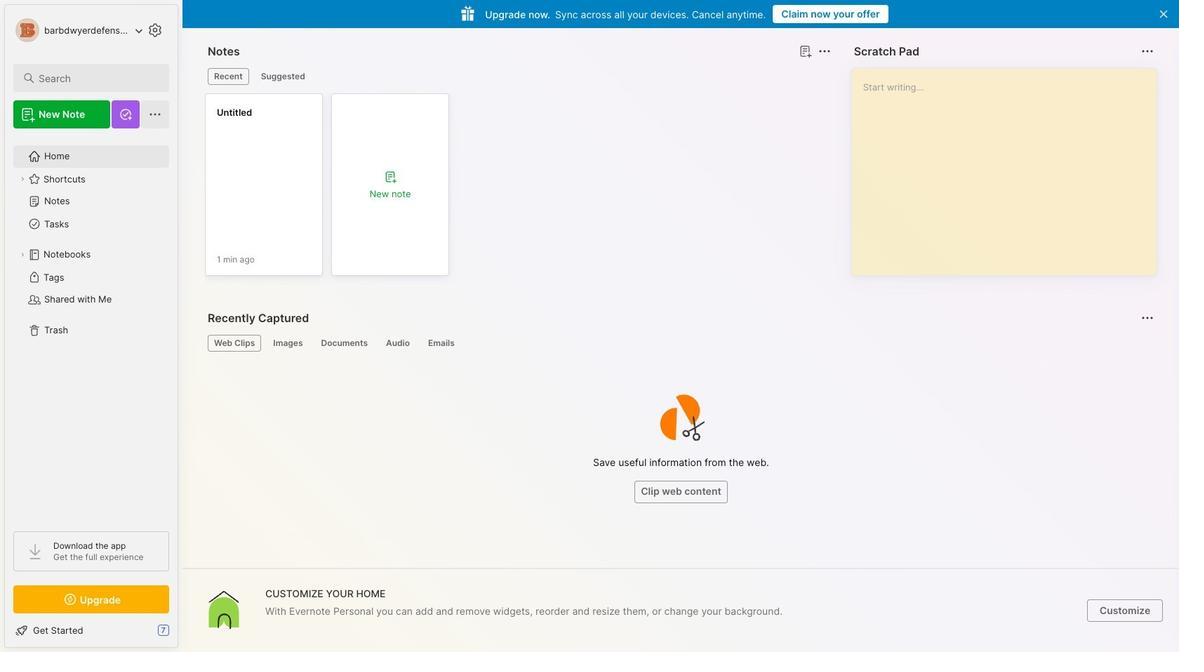 Task type: locate. For each thing, give the bounding box(es) containing it.
0 vertical spatial tab list
[[208, 68, 829, 85]]

settings image
[[147, 22, 164, 39]]

tab list
[[208, 68, 829, 85], [208, 335, 1153, 352]]

row group
[[205, 93, 458, 284]]

1 vertical spatial tab list
[[208, 335, 1153, 352]]

none search field inside main element
[[39, 70, 157, 86]]

Account field
[[13, 16, 143, 44]]

tree
[[5, 137, 178, 519]]

None search field
[[39, 70, 157, 86]]

tab
[[208, 68, 249, 85], [255, 68, 312, 85], [208, 335, 262, 352], [267, 335, 309, 352], [315, 335, 374, 352], [380, 335, 416, 352], [422, 335, 461, 352]]

expand notebooks image
[[18, 251, 27, 259]]

more actions image
[[817, 43, 833, 60], [1140, 43, 1157, 60], [1140, 310, 1157, 327]]

2 tab list from the top
[[208, 335, 1153, 352]]

main element
[[0, 0, 183, 652]]

More actions field
[[815, 41, 835, 61], [1139, 41, 1158, 61], [1139, 308, 1158, 328]]



Task type: vqa. For each thing, say whether or not it's contained in the screenshot.
top More actions image
yes



Task type: describe. For each thing, give the bounding box(es) containing it.
tree inside main element
[[5, 137, 178, 519]]

1 tab list from the top
[[208, 68, 829, 85]]

Search text field
[[39, 72, 157, 85]]

Help and Learning task checklist field
[[5, 619, 178, 642]]

Start writing… text field
[[864, 69, 1157, 264]]

click to collapse image
[[177, 627, 188, 643]]



